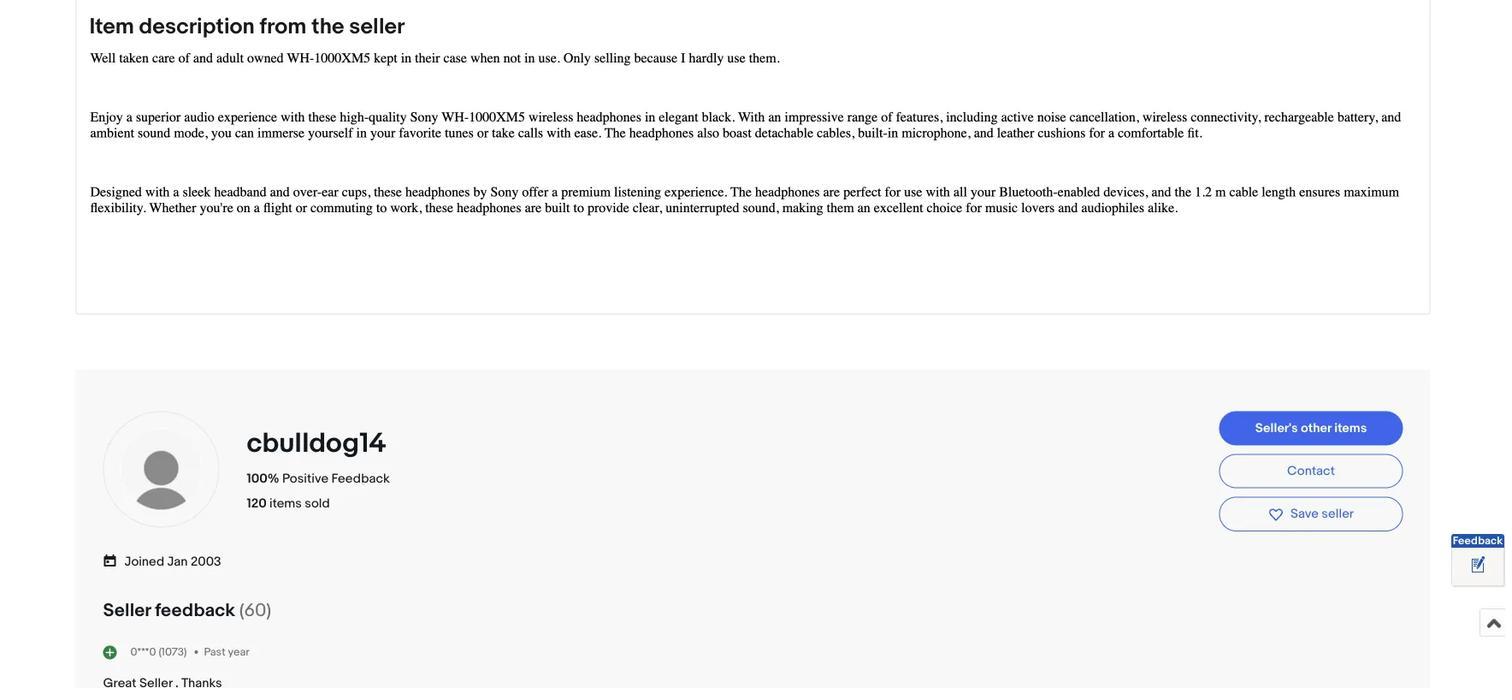 Task type: describe. For each thing, give the bounding box(es) containing it.
0 horizontal spatial items
[[270, 495, 302, 511]]

seller's other items
[[1256, 420, 1368, 436]]

100%
[[247, 471, 280, 487]]

joined
[[125, 554, 164, 569]]

sold
[[305, 495, 330, 511]]

seller
[[103, 599, 151, 621]]

jan
[[167, 554, 188, 569]]

contact link
[[1220, 454, 1404, 488]]

2003
[[191, 554, 221, 569]]

text__icon wrapper image
[[103, 551, 125, 568]]

positive
[[282, 471, 329, 487]]

100% positive feedback
[[247, 471, 390, 487]]

0***0 (1073)
[[130, 645, 187, 658]]

0 horizontal spatial seller
[[349, 14, 405, 40]]

cbulldog14
[[247, 427, 387, 460]]

the
[[312, 14, 344, 40]]

from
[[260, 14, 307, 40]]

1 horizontal spatial items
[[1335, 420, 1368, 436]]

seller's other items link
[[1220, 411, 1404, 446]]

0 vertical spatial feedback
[[332, 471, 390, 487]]

1 horizontal spatial feedback
[[1454, 534, 1504, 548]]

(1073)
[[159, 645, 187, 658]]

joined jan 2003
[[125, 554, 221, 569]]

year
[[228, 645, 250, 659]]



Task type: locate. For each thing, give the bounding box(es) containing it.
1 horizontal spatial seller
[[1322, 506, 1355, 522]]

description
[[139, 14, 255, 40]]

(60)
[[239, 599, 271, 621]]

0 vertical spatial seller
[[349, 14, 405, 40]]

feedback
[[332, 471, 390, 487], [1454, 534, 1504, 548]]

seller inside save seller 'button'
[[1322, 506, 1355, 522]]

cbulldog14 link
[[247, 427, 393, 460]]

seller feedback (60)
[[103, 599, 271, 621]]

save seller
[[1291, 506, 1355, 522]]

1 vertical spatial feedback
[[1454, 534, 1504, 548]]

1 vertical spatial seller
[[1322, 506, 1355, 522]]

120
[[247, 495, 267, 511]]

120 items sold
[[247, 495, 330, 511]]

0***0
[[130, 645, 156, 658]]

feedback
[[155, 599, 235, 621]]

item description from the seller
[[89, 14, 405, 40]]

save seller button
[[1220, 497, 1404, 531]]

items
[[1335, 420, 1368, 436], [270, 495, 302, 511]]

0 horizontal spatial feedback
[[332, 471, 390, 487]]

contact
[[1288, 463, 1336, 478]]

seller right save
[[1322, 506, 1355, 522]]

items right 120 at left
[[270, 495, 302, 511]]

cbulldog14 image
[[120, 428, 202, 511]]

seller
[[349, 14, 405, 40], [1322, 506, 1355, 522]]

items right other in the right bottom of the page
[[1335, 420, 1368, 436]]

other
[[1301, 420, 1332, 436]]

save
[[1291, 506, 1320, 522]]

0 vertical spatial items
[[1335, 420, 1368, 436]]

seller right the
[[349, 14, 405, 40]]

item
[[89, 14, 134, 40]]

past year
[[204, 645, 250, 659]]

seller's
[[1256, 420, 1299, 436]]

1 vertical spatial items
[[270, 495, 302, 511]]

past
[[204, 645, 226, 659]]



Task type: vqa. For each thing, say whether or not it's contained in the screenshot.
Past
yes



